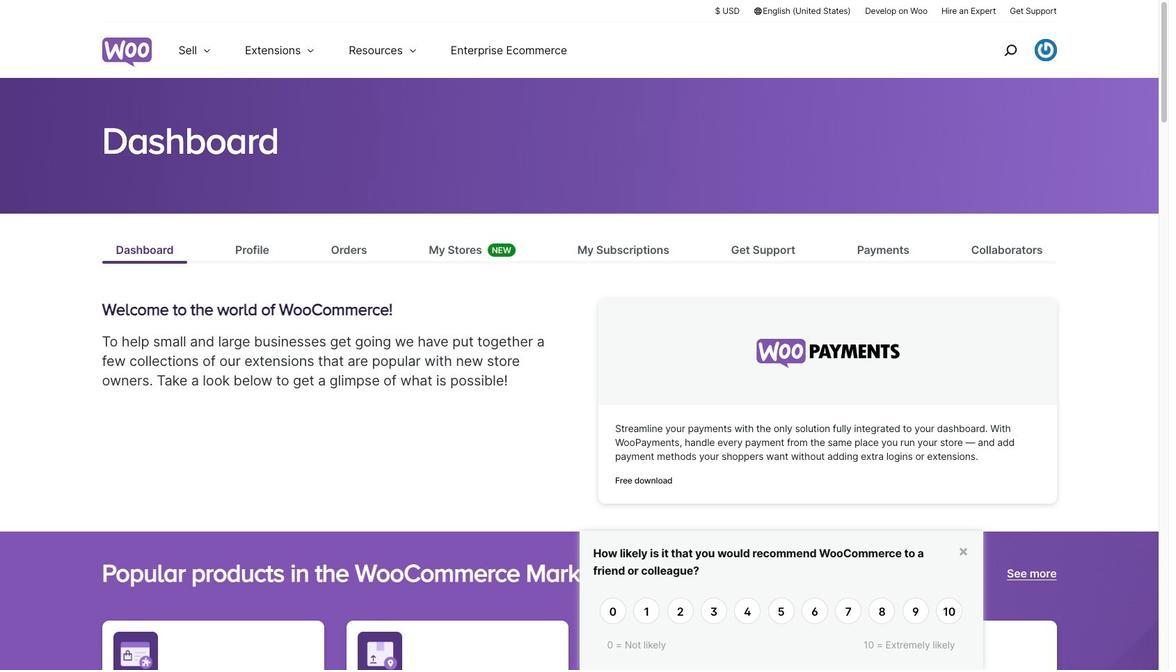 Task type: vqa. For each thing, say whether or not it's contained in the screenshot.
'open account menu' icon
yes



Task type: describe. For each thing, give the bounding box(es) containing it.
open account menu image
[[1035, 39, 1057, 61]]



Task type: locate. For each thing, give the bounding box(es) containing it.
service navigation menu element
[[974, 27, 1057, 73]]

search image
[[999, 39, 1021, 61]]



